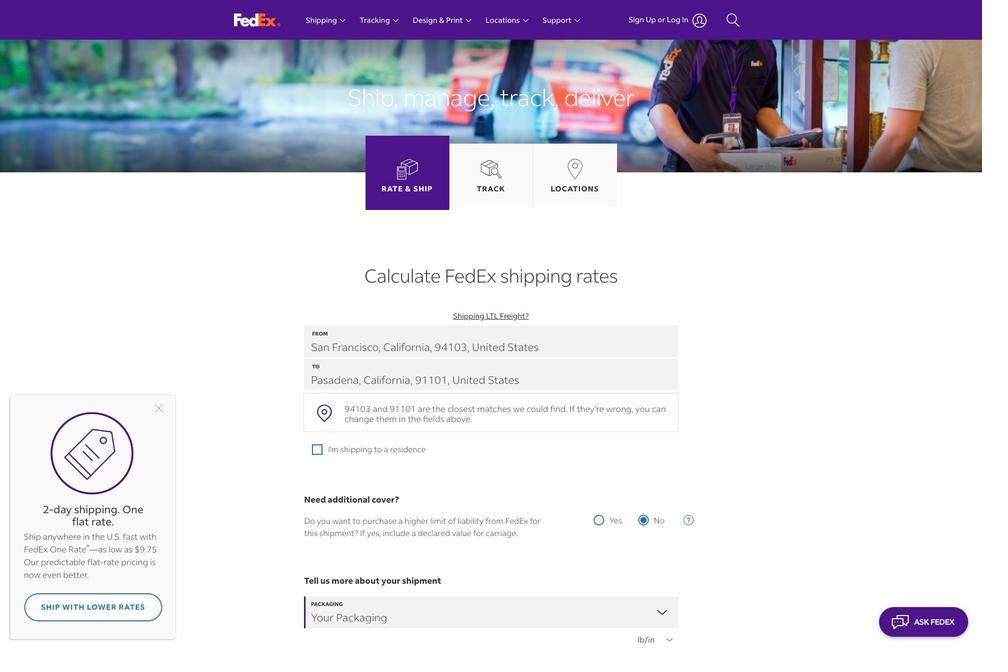 Task type: vqa. For each thing, say whether or not it's contained in the screenshot.
Field
no



Task type: locate. For each thing, give the bounding box(es) containing it.
tab
[[365, 136, 449, 210], [449, 144, 533, 207], [533, 144, 617, 207]]

tab list
[[365, 136, 617, 210]]

get rate and shipping details tab
[[382, 184, 433, 194]]

dialog
[[0, 395, 176, 651]]

fedex logo image
[[234, 13, 280, 27]]

get location information tab
[[551, 184, 599, 194]]

search image
[[726, 12, 740, 28]]



Task type: describe. For each thing, give the bounding box(es) containing it.
get tracking information tab
[[477, 184, 505, 194]]

From address, type in the full address your mailing from. Then use the drop down that appears to select the best address match, below. If you cannot use drop down.  Call 1 800 4 6 3 3 3 3 9. text field
[[304, 326, 678, 358]]

sign up or log in image
[[692, 13, 707, 28]]

onerate icon image
[[50, 412, 133, 495]]

To address, type in the full address your mailing from. Then use the drop down that appears to select the best address match, below. If you cannot use drop down.  Call 1 800 4 6 3 3 3 3 9. text field
[[304, 359, 678, 391]]



